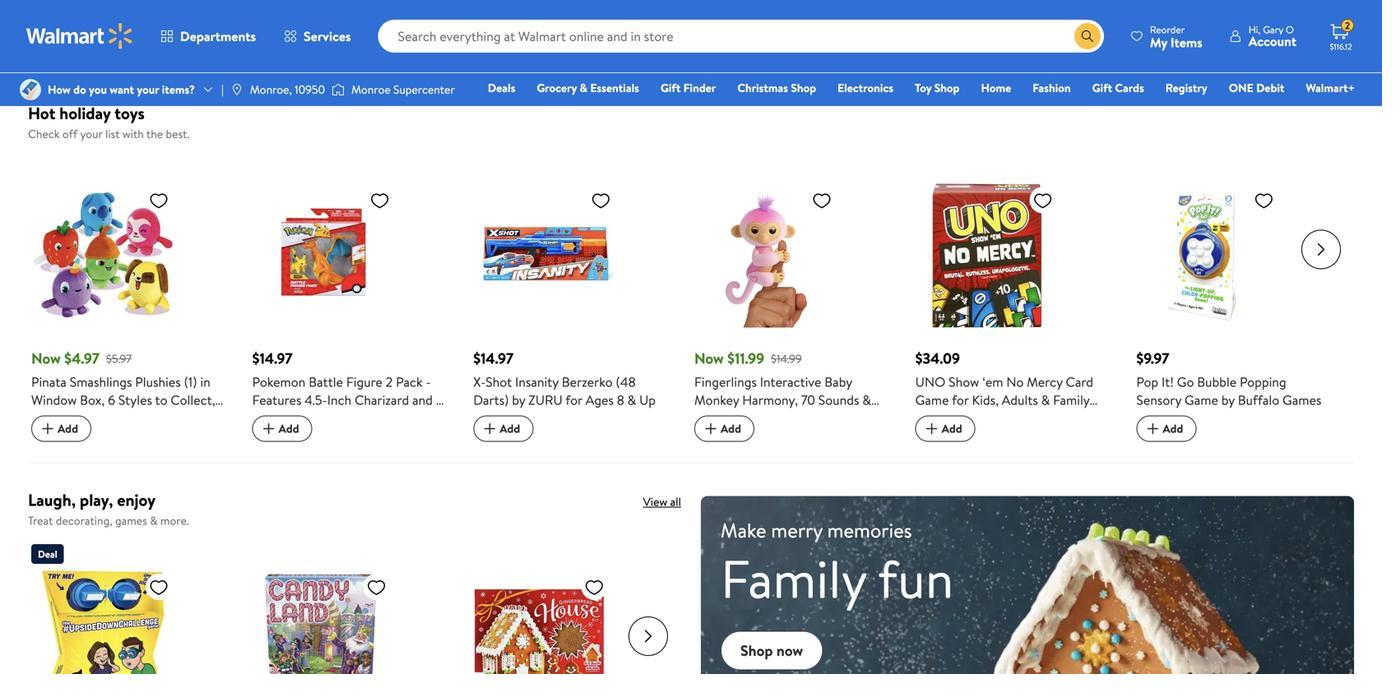 Task type: locate. For each thing, give the bounding box(es) containing it.
0 horizontal spatial game
[[916, 391, 949, 410]]

add to cart image
[[38, 419, 58, 439], [480, 419, 500, 439], [701, 419, 721, 439], [922, 419, 942, 439], [1144, 419, 1163, 439]]

game
[[916, 391, 949, 410], [1185, 391, 1219, 410]]

0 horizontal spatial by
[[512, 391, 526, 410]]

next slide for hero3across list image
[[629, 617, 668, 657]]

add button down darts)
[[474, 416, 534, 443]]

add button down the uno at the right of the page
[[916, 416, 976, 443]]

laugh,
[[28, 489, 76, 512]]

$14.97 inside the $14.97 pokemon battle figure 2 pack - features 4.5-inch charizard and 2- inch pikachu battle figures
[[252, 349, 293, 369]]

darts)
[[474, 391, 509, 410]]

fun
[[878, 543, 954, 616]]

add to cart image left fur,
[[701, 419, 721, 439]]

features
[[252, 391, 302, 410]]

add to cart image down window
[[38, 419, 58, 439]]

6 add button from the left
[[1137, 416, 1197, 443]]

hi,
[[1249, 23, 1261, 37]]

search icon image
[[1081, 30, 1095, 43]]

& inside $34.09 uno show 'em no mercy card game for kids, adults & family night, parties and travel
[[1042, 391, 1050, 410]]

parties
[[954, 410, 994, 428]]

add for pokemon
[[279, 421, 299, 437]]

1 horizontal spatial by
[[1222, 391, 1235, 410]]

add for x-
[[500, 421, 520, 437]]

inch left pikachu
[[252, 410, 277, 428]]

1 horizontal spatial now
[[695, 349, 724, 369]]

family inside $34.09 uno show 'em no mercy card game for kids, adults & family night, parties and travel
[[1054, 391, 1090, 410]]

3 add button from the left
[[474, 416, 534, 443]]

2 by from the left
[[1222, 391, 1235, 410]]

1 horizontal spatial your
[[137, 81, 159, 97]]

& inside now $11.99 $14.99 fingerlings interactive baby monkey harmony, 70  sounds & reactions, heart lights up, fuzzy faux fur, reacts to touch (ages 5 )
[[863, 391, 872, 410]]

for left ages
[[566, 391, 583, 410]]

gift left cards at top right
[[1093, 80, 1113, 96]]

0 horizontal spatial 2
[[386, 373, 393, 391]]

fingerlings
[[695, 373, 757, 391]]

1 for from the left
[[566, 391, 583, 410]]

baby
[[825, 373, 853, 391]]

add right age
[[58, 421, 78, 437]]

home link
[[974, 79, 1019, 97]]

want
[[110, 81, 134, 97]]

game for $34.09
[[916, 391, 949, 410]]

adults
[[1002, 391, 1039, 410]]

gift left finder
[[661, 80, 681, 96]]

game right it!
[[1185, 391, 1219, 410]]

add down sensory
[[1163, 421, 1184, 437]]

now up fingerlings
[[695, 349, 724, 369]]

1 add button from the left
[[31, 416, 91, 443]]

essentials
[[591, 80, 639, 96]]

add button down features
[[252, 416, 312, 443]]

2 now from the left
[[695, 349, 724, 369]]

1 add to cart image from the left
[[38, 419, 58, 439]]

for left kids,
[[952, 391, 969, 410]]

& right the sounds
[[863, 391, 872, 410]]

product group containing $9.97
[[1137, 151, 1335, 443]]

deals link
[[481, 79, 523, 97]]

uno
[[916, 373, 946, 391]]

gift
[[661, 80, 681, 96], [1093, 80, 1113, 96]]

8
[[617, 391, 625, 410]]

family fun
[[721, 543, 954, 616]]

1 gift from the left
[[661, 80, 681, 96]]

x-shot insanity berzerko (48 darts) by zuru for ages 8 & up image
[[474, 184, 618, 328]]

2 add button from the left
[[252, 416, 312, 443]]

add button down sensory
[[1137, 416, 1197, 443]]

now for $4.97
[[31, 349, 61, 369]]

add to cart image for $4.97
[[38, 419, 58, 439]]

add to favorites list, freshness guaranteed christmas gingerbread house kit, 35.3 oz, 1 count image
[[585, 578, 604, 598]]

no
[[1007, 373, 1024, 391]]

shop
[[791, 80, 817, 96], [935, 80, 960, 96], [741, 641, 773, 662]]

2 $14.97 from the left
[[474, 349, 514, 369]]

$14.97 up the shot
[[474, 349, 514, 369]]

2 gift from the left
[[1093, 80, 1113, 96]]

0 horizontal spatial and
[[412, 391, 433, 410]]

1 horizontal spatial family
[[1054, 391, 1090, 410]]

pikachu
[[280, 410, 324, 428]]

add button for pokemon
[[252, 416, 312, 443]]

2
[[1346, 19, 1351, 33], [386, 373, 393, 391]]

&
[[580, 80, 588, 96], [628, 391, 636, 410], [863, 391, 872, 410], [1042, 391, 1050, 410], [150, 513, 158, 529]]

1 horizontal spatial gift
[[1093, 80, 1113, 96]]

heart
[[757, 410, 790, 428]]

shop left now
[[741, 641, 773, 662]]

1 horizontal spatial shop
[[791, 80, 817, 96]]

reactions,
[[695, 410, 754, 428]]

2 left pack
[[386, 373, 393, 391]]

add down features
[[279, 421, 299, 437]]

game inside $9.97 pop it! go bubble popping sensory game by buffalo games
[[1185, 391, 1219, 410]]

battle
[[309, 373, 343, 391], [327, 410, 361, 428]]

travel
[[1020, 410, 1053, 428]]

battle left the figure
[[309, 373, 343, 391]]

and inside the $14.97 pokemon battle figure 2 pack - features 4.5-inch charizard and 2- inch pikachu battle figures
[[412, 391, 433, 410]]

product group containing now $4.97
[[31, 151, 229, 443]]

 image for how do you want your items?
[[20, 79, 41, 100]]

2 horizontal spatial  image
[[332, 81, 345, 98]]

 image right 10950
[[332, 81, 345, 98]]

 image
[[20, 79, 41, 100], [332, 81, 345, 98], [230, 83, 243, 96]]

and left travel
[[997, 410, 1017, 428]]

inch right pikachu
[[327, 391, 352, 410]]

add button down monkey at right
[[695, 416, 755, 443]]

list
[[105, 126, 120, 142]]

2 add from the left
[[279, 421, 299, 437]]

& right grocery
[[580, 80, 588, 96]]

1 horizontal spatial for
[[952, 391, 969, 410]]

game for $9.97
[[1185, 391, 1219, 410]]

1 horizontal spatial to
[[790, 428, 802, 446]]

5 add button from the left
[[916, 416, 976, 443]]

mercy
[[1027, 373, 1063, 391]]

add button down window
[[31, 416, 91, 443]]

& right adults
[[1042, 391, 1050, 410]]

$34.09 uno show 'em no mercy card game for kids, adults & family night, parties and travel
[[916, 349, 1094, 428]]

sounds
[[819, 391, 860, 410]]

departments button
[[147, 16, 270, 56]]

6
[[108, 391, 115, 410]]

2 up the "$116.12"
[[1346, 19, 1351, 33]]

to left 'touch'
[[790, 428, 802, 446]]

add down show
[[942, 421, 963, 437]]

3 add from the left
[[500, 421, 520, 437]]

0 horizontal spatial  image
[[20, 79, 41, 100]]

family right travel
[[1054, 391, 1090, 410]]

add to cart image down darts)
[[480, 419, 500, 439]]

1 horizontal spatial 2
[[1346, 19, 1351, 33]]

games
[[115, 513, 147, 529]]

add to cart image right ) on the right bottom of page
[[922, 419, 942, 439]]

harmony,
[[743, 391, 798, 410]]

5 add to cart image from the left
[[1144, 419, 1163, 439]]

1 vertical spatial your
[[80, 126, 103, 142]]

gift cards link
[[1085, 79, 1152, 97]]

your right want
[[137, 81, 159, 97]]

sensory
[[1137, 391, 1182, 410]]

0 horizontal spatial for
[[566, 391, 583, 410]]

0 horizontal spatial now
[[31, 349, 61, 369]]

$9.97
[[1137, 349, 1170, 369]]

add for pop
[[1163, 421, 1184, 437]]

lights
[[793, 410, 827, 428]]

1 add from the left
[[58, 421, 78, 437]]

x-
[[474, 373, 486, 391]]

pop it! go bubble popping sensory game by buffalo games image
[[1137, 184, 1281, 328]]

treat
[[28, 513, 53, 529]]

gift cards
[[1093, 80, 1145, 96]]

services
[[304, 27, 351, 45]]

$14.97
[[252, 349, 293, 369], [474, 349, 514, 369]]

by left buffalo
[[1222, 391, 1235, 410]]

shop right christmas
[[791, 80, 817, 96]]

grocery & essentials
[[537, 80, 639, 96]]

now inside now $11.99 $14.99 fingerlings interactive baby monkey harmony, 70  sounds & reactions, heart lights up, fuzzy faux fur, reacts to touch (ages 5 )
[[695, 349, 724, 369]]

reorder
[[1151, 23, 1185, 37]]

items?
[[162, 81, 195, 97]]

& right 8
[[628, 391, 636, 410]]

& left more.
[[150, 513, 158, 529]]

pokemon battle figure 2 pack - features 4.5-inch charizard and 2-inch pikachu battle figures image
[[252, 184, 396, 328]]

add button for x-
[[474, 416, 534, 443]]

add to favorites list, uno show 'em no mercy card game for kids, adults & family night, parties and travel image
[[1033, 191, 1053, 211]]

0 horizontal spatial to
[[155, 391, 168, 410]]

home
[[981, 80, 1012, 96]]

battle left figures at the left of the page
[[327, 410, 361, 428]]

now up pinata
[[31, 349, 61, 369]]

0 horizontal spatial gift
[[661, 80, 681, 96]]

$14.97 inside $14.97 x-shot insanity berzerko (48 darts) by zuru for ages 8 & up
[[474, 349, 514, 369]]

2 add to cart image from the left
[[480, 419, 500, 439]]

0 vertical spatial family
[[1054, 391, 1090, 410]]

0 horizontal spatial your
[[80, 126, 103, 142]]

add
[[58, 421, 78, 437], [279, 421, 299, 437], [500, 421, 520, 437], [721, 421, 742, 437], [942, 421, 963, 437], [1163, 421, 1184, 437]]

game down $34.09 at the right of the page
[[916, 391, 949, 410]]

game inside $34.09 uno show 'em no mercy card game for kids, adults & family night, parties and travel
[[916, 391, 949, 410]]

now inside now $4.97 $5.97 pinata smashlings plushies (1) in window box, 6 styles to collect, age 3
[[31, 349, 61, 369]]

gift finder
[[661, 80, 716, 96]]

 image right |
[[230, 83, 243, 96]]

monroe, 10950
[[250, 81, 325, 97]]

popping
[[1240, 373, 1287, 391]]

registry link
[[1159, 79, 1215, 97]]

now
[[31, 349, 61, 369], [695, 349, 724, 369]]

-
[[426, 373, 431, 391]]

family
[[1054, 391, 1090, 410], [721, 543, 867, 616]]

for inside $34.09 uno show 'em no mercy card game for kids, adults & family night, parties and travel
[[952, 391, 969, 410]]

view
[[643, 494, 668, 510]]

one
[[1229, 80, 1254, 96]]

fur,
[[724, 428, 746, 446]]

product group containing $34.09
[[916, 151, 1114, 443]]

cards
[[1116, 80, 1145, 96]]

walmart image
[[26, 23, 133, 49]]

1 game from the left
[[916, 391, 949, 410]]

the
[[146, 126, 163, 142]]

1 horizontal spatial game
[[1185, 391, 1219, 410]]

1 $14.97 from the left
[[252, 349, 293, 369]]

$14.97 for $14.97 x-shot insanity berzerko (48 darts) by zuru for ages 8 & up
[[474, 349, 514, 369]]

2 game from the left
[[1185, 391, 1219, 410]]

freshness guaranteed christmas gingerbread house kit, 35.3 oz, 1 count image
[[467, 571, 611, 675]]

to inside now $4.97 $5.97 pinata smashlings plushies (1) in window box, 6 styles to collect, age 3
[[155, 391, 168, 410]]

your left list
[[80, 126, 103, 142]]

0 horizontal spatial $14.97
[[252, 349, 293, 369]]

now $4.97 $5.97 pinata smashlings plushies (1) in window box, 6 styles to collect, age 3
[[31, 349, 215, 428]]

add down darts)
[[500, 421, 520, 437]]

show
[[949, 373, 980, 391]]

for
[[566, 391, 583, 410], [952, 391, 969, 410]]

$14.97 up 'pokemon'
[[252, 349, 293, 369]]

add to cart image down sensory
[[1144, 419, 1163, 439]]

1 horizontal spatial and
[[997, 410, 1017, 428]]

shop right toy
[[935, 80, 960, 96]]

your
[[137, 81, 159, 97], [80, 126, 103, 142]]

0 horizontal spatial shop
[[741, 641, 773, 662]]

$14.97 for $14.97 pokemon battle figure 2 pack - features 4.5-inch charizard and 2- inch pikachu battle figures
[[252, 349, 293, 369]]

product group
[[31, 151, 229, 443], [252, 151, 450, 443], [474, 151, 672, 443], [695, 151, 893, 446], [916, 151, 1114, 443], [1137, 151, 1335, 443], [31, 538, 226, 675]]

1 vertical spatial to
[[790, 428, 802, 446]]

for inside $14.97 x-shot insanity berzerko (48 darts) by zuru for ages 8 & up
[[566, 391, 583, 410]]

1 horizontal spatial  image
[[230, 83, 243, 96]]

smashlings
[[70, 373, 132, 391]]

0 vertical spatial to
[[155, 391, 168, 410]]

2 horizontal spatial shop
[[935, 80, 960, 96]]

2 for from the left
[[952, 391, 969, 410]]

toy shop link
[[908, 79, 967, 97]]

0 horizontal spatial family
[[721, 543, 867, 616]]

'em
[[983, 373, 1004, 391]]

by right the shot
[[512, 391, 526, 410]]

add right faux
[[721, 421, 742, 437]]

games
[[1283, 391, 1322, 410]]

0 vertical spatial 2
[[1346, 19, 1351, 33]]

family up now
[[721, 543, 867, 616]]

3 add to cart image from the left
[[701, 419, 721, 439]]

1 now from the left
[[31, 349, 61, 369]]

1 horizontal spatial $14.97
[[474, 349, 514, 369]]

departments
[[180, 27, 256, 45]]

 image up hot
[[20, 79, 41, 100]]

$5.97
[[106, 351, 132, 367]]

with
[[123, 126, 144, 142]]

1 vertical spatial 2
[[386, 373, 393, 391]]

gift for gift finder
[[661, 80, 681, 96]]

1 by from the left
[[512, 391, 526, 410]]

deal
[[38, 548, 57, 562]]

and left 2-
[[412, 391, 433, 410]]

how
[[48, 81, 71, 97]]

to right styles
[[155, 391, 168, 410]]

gift inside "link"
[[1093, 80, 1113, 96]]

one debit
[[1229, 80, 1285, 96]]

how do you want your items?
[[48, 81, 195, 97]]

(48
[[616, 373, 636, 391]]

fashion link
[[1026, 79, 1079, 97]]

6 add from the left
[[1163, 421, 1184, 437]]

2-
[[436, 391, 448, 410]]



Task type: describe. For each thing, give the bounding box(es) containing it.
add to favorites list, candy land preschool board game, no reading required for young children image
[[367, 578, 387, 598]]

add to cart image for pop
[[1144, 419, 1163, 439]]

5
[[878, 428, 885, 446]]

add to favorites list, fingerlings interactive baby monkey harmony, 70  sounds & reactions, heart lights up, fuzzy faux fur, reacts to touch (ages 5 ) image
[[812, 191, 832, 211]]

2 inside the $14.97 pokemon battle figure 2 pack - features 4.5-inch charizard and 2- inch pikachu battle figures
[[386, 373, 393, 391]]

pop
[[1137, 373, 1159, 391]]

items
[[1171, 33, 1203, 51]]

4.5-
[[305, 391, 327, 410]]

& inside laugh, play, enjoy treat decorating, games & more.
[[150, 513, 158, 529]]

$4.97
[[64, 349, 100, 369]]

toys
[[115, 102, 145, 125]]

christmas shop link
[[730, 79, 824, 97]]

debit
[[1257, 80, 1285, 96]]

night,
[[916, 410, 951, 428]]

toy shop
[[915, 80, 960, 96]]

gift finder link
[[653, 79, 724, 97]]

laugh, play, enjoy treat decorating, games & more.
[[28, 489, 189, 529]]

fuzzy
[[853, 410, 884, 428]]

next slide for hot holiday toys list image
[[1302, 230, 1342, 270]]

uno show 'em no mercy card game for kids, adults & family night, parties and travel image
[[916, 184, 1060, 328]]

christmas
[[738, 80, 789, 96]]

4 add from the left
[[721, 421, 742, 437]]

shop for christmas shop
[[791, 80, 817, 96]]

in
[[200, 373, 210, 391]]

$34.09
[[916, 349, 960, 369]]

by inside $9.97 pop it! go bubble popping sensory game by buffalo games
[[1222, 391, 1235, 410]]

it!
[[1162, 373, 1174, 391]]

bubble
[[1198, 373, 1237, 391]]

$9.97 pop it! go bubble popping sensory game by buffalo games
[[1137, 349, 1322, 410]]

reacts
[[749, 428, 787, 446]]

add button for pop
[[1137, 416, 1197, 443]]

pack
[[396, 373, 423, 391]]

1 vertical spatial battle
[[327, 410, 361, 428]]

add to cart image for x-
[[480, 419, 500, 439]]

interactive
[[760, 373, 822, 391]]

pinata smashlings plushies (1) in window box, 6 styles to collect, age 3 image
[[31, 184, 175, 328]]

now $11.99 $14.99 fingerlings interactive baby monkey harmony, 70  sounds & reactions, heart lights up, fuzzy faux fur, reacts to touch (ages 5 )
[[695, 349, 893, 446]]

add to favorites list, pinata smashlings plushies (1) in window box, 6 styles to collect, age 3 image
[[149, 191, 169, 211]]

 image for monroe supercenter
[[332, 81, 345, 98]]

add button for $4.97
[[31, 416, 91, 443]]

add to favorites list, x-shot insanity berzerko (48 darts) by zuru for ages 8 & up image
[[591, 191, 611, 211]]

Walmart Site-Wide search field
[[378, 20, 1104, 53]]

you
[[89, 81, 107, 97]]

the #upsidedownchallege game, hilarious party game for kids and family, 2  players". image
[[31, 571, 175, 675]]

play,
[[80, 489, 113, 512]]

to inside now $11.99 $14.99 fingerlings interactive baby monkey harmony, 70  sounds & reactions, heart lights up, fuzzy faux fur, reacts to touch (ages 5 )
[[790, 428, 802, 446]]

fingerlings interactive baby monkey harmony, 70  sounds & reactions, heart lights up, fuzzy faux fur, reacts to touch (ages 5 ) image
[[695, 184, 839, 328]]

do
[[73, 81, 86, 97]]

insanity
[[515, 373, 559, 391]]

figure
[[346, 373, 383, 391]]

add to cart image
[[259, 419, 279, 439]]

view all
[[643, 494, 682, 510]]

one debit link
[[1222, 79, 1293, 97]]

$14.99
[[771, 351, 802, 367]]

product group containing now $11.99
[[695, 151, 893, 446]]

shop now
[[741, 641, 804, 662]]

add for $4.97
[[58, 421, 78, 437]]

grocery & essentials link
[[530, 79, 647, 97]]

finder
[[684, 80, 716, 96]]

my
[[1151, 33, 1168, 51]]

styles
[[118, 391, 152, 410]]

0 vertical spatial your
[[137, 81, 159, 97]]

age
[[31, 410, 54, 428]]

monroe supercenter
[[352, 81, 455, 97]]

services button
[[270, 16, 365, 56]]

4 add button from the left
[[695, 416, 755, 443]]

candy land preschool board game, no reading required for young children image
[[249, 571, 393, 675]]

add to favorites list, the #upsidedownchallege game, hilarious party game for kids and family, 2  players". image
[[149, 578, 169, 598]]

3
[[57, 410, 64, 428]]

& inside grocery & essentials link
[[580, 80, 588, 96]]

Search search field
[[378, 20, 1104, 53]]

hot
[[28, 102, 55, 125]]

deals
[[488, 80, 516, 96]]

o
[[1286, 23, 1294, 37]]

(ages
[[842, 428, 875, 446]]

go
[[1178, 373, 1195, 391]]

up
[[640, 391, 656, 410]]

product group containing deal
[[31, 538, 226, 675]]

christmas shop
[[738, 80, 817, 96]]

touch
[[805, 428, 839, 446]]

add to favorites list, pokemon battle figure 2 pack - features 4.5-inch charizard and 2-inch pikachu battle figures image
[[370, 191, 390, 211]]

 image for monroe, 10950
[[230, 83, 243, 96]]

shot
[[486, 373, 512, 391]]

70
[[801, 391, 816, 410]]

charizard
[[355, 391, 409, 410]]

view all link
[[643, 494, 682, 510]]

4 add to cart image from the left
[[922, 419, 942, 439]]

shop for toy shop
[[935, 80, 960, 96]]

5 add from the left
[[942, 421, 963, 437]]

0 vertical spatial battle
[[309, 373, 343, 391]]

electronics
[[838, 80, 894, 96]]

now for $11.99
[[695, 349, 724, 369]]

and inside $34.09 uno show 'em no mercy card game for kids, adults & family night, parties and travel
[[997, 410, 1017, 428]]

)
[[888, 428, 893, 446]]

figures
[[364, 410, 406, 428]]

plushies
[[135, 373, 181, 391]]

electronics link
[[831, 79, 901, 97]]

monkey
[[695, 391, 740, 410]]

fashion
[[1033, 80, 1071, 96]]

gift for gift cards
[[1093, 80, 1113, 96]]

enjoy
[[117, 489, 156, 512]]

zuru
[[529, 391, 563, 410]]

ages
[[586, 391, 614, 410]]

window
[[31, 391, 77, 410]]

& inside $14.97 x-shot insanity berzerko (48 darts) by zuru for ages 8 & up
[[628, 391, 636, 410]]

decorating,
[[56, 513, 112, 529]]

reorder my items
[[1151, 23, 1203, 51]]

berzerko
[[562, 373, 613, 391]]

holiday
[[59, 102, 111, 125]]

1 horizontal spatial inch
[[327, 391, 352, 410]]

supercenter
[[394, 81, 455, 97]]

by inside $14.97 x-shot insanity berzerko (48 darts) by zuru for ages 8 & up
[[512, 391, 526, 410]]

card
[[1066, 373, 1094, 391]]

check
[[28, 126, 60, 142]]

add to favorites list, pop it! go bubble popping sensory game by buffalo games image
[[1255, 191, 1274, 211]]

box,
[[80, 391, 105, 410]]

all
[[671, 494, 682, 510]]

account
[[1249, 32, 1297, 50]]

1 vertical spatial family
[[721, 543, 867, 616]]

faux
[[695, 428, 721, 446]]

your inside hot holiday toys check off your list with the best.
[[80, 126, 103, 142]]

$116.12
[[1330, 41, 1353, 52]]

0 horizontal spatial inch
[[252, 410, 277, 428]]



Task type: vqa. For each thing, say whether or not it's contained in the screenshot.
ZURU
yes



